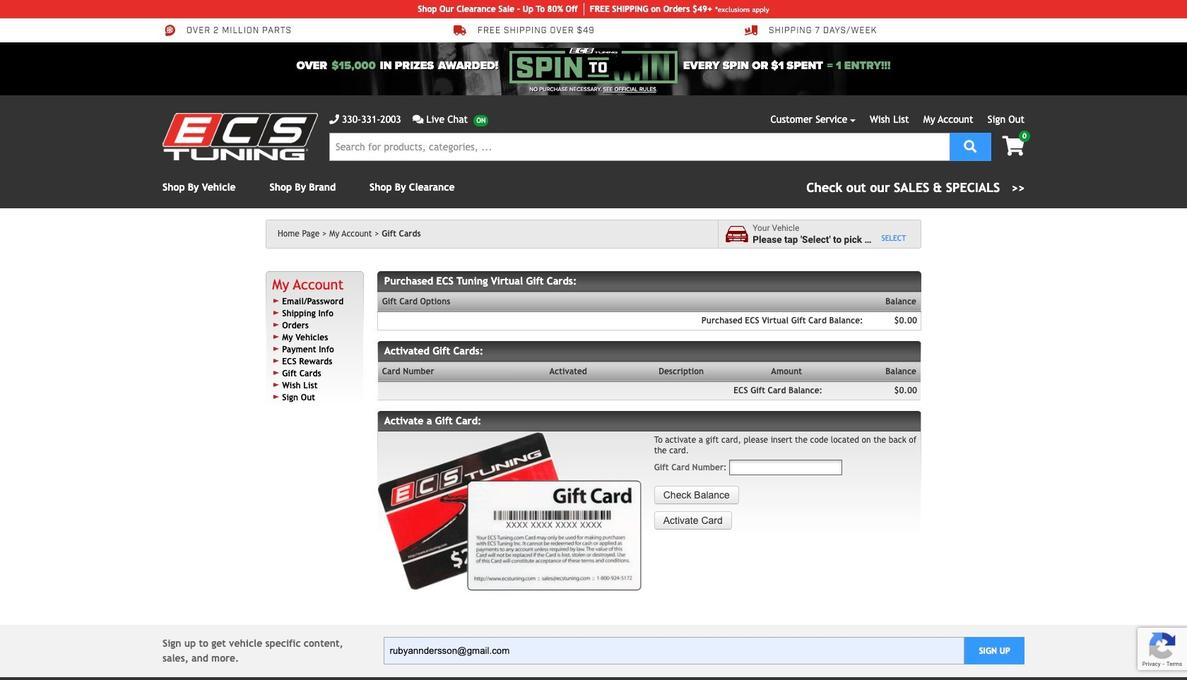 Task type: describe. For each thing, give the bounding box(es) containing it.
phone image
[[329, 115, 339, 124]]

ecs tuning 'spin to win' contest logo image
[[510, 48, 678, 83]]

shopping cart image
[[1003, 136, 1025, 156]]

Search text field
[[329, 133, 950, 161]]

search image
[[964, 140, 977, 152]]



Task type: vqa. For each thing, say whether or not it's contained in the screenshot.
with inside the 18" Style 881 Wheels - Set Of Four 18"x8.5" ET35 57.1CB 5x112 - Silver with Machined Lip
no



Task type: locate. For each thing, give the bounding box(es) containing it.
None text field
[[730, 460, 843, 476]]

ecs tuning image
[[163, 113, 318, 160]]

comments image
[[413, 115, 424, 124]]

Email email field
[[383, 638, 965, 665]]



